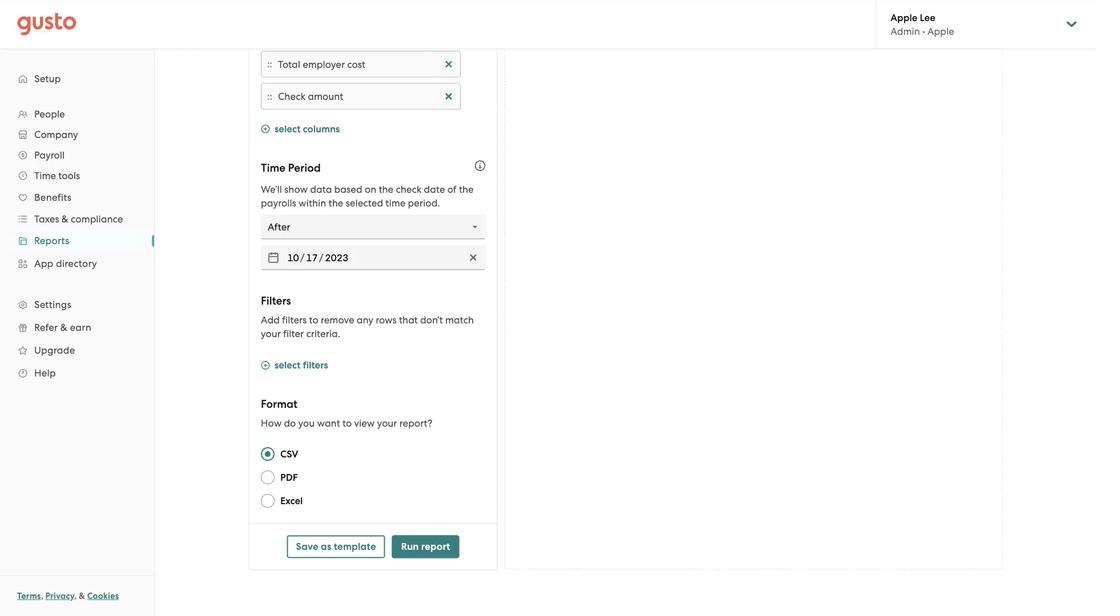 Task type: locate. For each thing, give the bounding box(es) containing it.
check amount
[[278, 91, 343, 103]]

column content element up the amount at the top left of the page
[[278, 58, 454, 72]]

help
[[34, 368, 56, 379]]

of
[[447, 184, 456, 196]]

show
[[284, 184, 308, 196]]

refer & earn
[[34, 322, 91, 333]]

0 horizontal spatial the
[[328, 198, 343, 209]]

time for time period
[[261, 162, 285, 175]]

any
[[356, 315, 373, 326]]

you
[[298, 419, 315, 430]]

1 select from the top
[[274, 124, 300, 135]]

the right on
[[379, 184, 393, 196]]

0 horizontal spatial /
[[300, 253, 305, 264]]

refer & earn link
[[11, 317, 143, 338]]

1 / from the left
[[300, 253, 305, 264]]

data
[[310, 184, 332, 196]]

PDF radio
[[261, 472, 274, 485]]

tools
[[58, 170, 80, 182]]

:: for check amount
[[267, 91, 272, 103]]

to
[[309, 315, 318, 326], [342, 419, 352, 430]]

the
[[379, 184, 393, 196], [459, 184, 474, 196], [328, 198, 343, 209]]

column content element down cost at the top left of page
[[278, 90, 454, 104]]

0 horizontal spatial time
[[34, 170, 56, 182]]

save
[[296, 542, 319, 553]]

& inside refer & earn link
[[60, 322, 67, 333]]

people
[[34, 108, 65, 120]]

/ right month (mm) "field"
[[319, 253, 323, 264]]

2 / from the left
[[319, 253, 323, 264]]

1 :: from the top
[[267, 59, 272, 71]]

& left cookies button
[[79, 592, 85, 602]]

run report button
[[392, 536, 459, 559]]

0 horizontal spatial your
[[261, 329, 281, 340]]

0 vertical spatial your
[[261, 329, 281, 340]]

1 vertical spatial select
[[274, 360, 300, 372]]

time down payroll
[[34, 170, 56, 182]]

lee
[[920, 12, 936, 23]]

1 horizontal spatial apple
[[928, 26, 955, 37]]

, left privacy
[[41, 592, 43, 602]]

0 vertical spatial to
[[309, 315, 318, 326]]

filters
[[282, 315, 307, 326], [303, 360, 328, 372]]

0 horizontal spatial ,
[[41, 592, 43, 602]]

time up we'll
[[261, 162, 285, 175]]

don't
[[420, 315, 443, 326]]

module__icon___go7vc image for select filters
[[261, 362, 270, 371]]

1 vertical spatial filters
[[303, 360, 328, 372]]

column content element
[[278, 58, 454, 72], [278, 90, 454, 104]]

filters up filter
[[282, 315, 307, 326]]

0 vertical spatial column content element
[[278, 58, 454, 72]]

how do you want to view your report?
[[261, 419, 432, 430]]

privacy
[[45, 592, 74, 602]]

total employer cost
[[278, 59, 365, 70]]

::
[[267, 59, 272, 71], [267, 91, 272, 103]]

home image
[[17, 13, 77, 36]]

1 vertical spatial your
[[377, 419, 397, 430]]

time period
[[261, 162, 321, 175]]

•
[[923, 26, 925, 37]]

module__icon___go7vc image left the select columns
[[261, 125, 270, 134]]

time inside dropdown button
[[34, 170, 56, 182]]

apple
[[891, 12, 918, 23], [928, 26, 955, 37]]

check
[[396, 184, 421, 196]]

:: left check
[[267, 91, 272, 103]]

reports link
[[11, 231, 143, 251]]

/ left year (yyyy) field
[[300, 253, 305, 264]]

app directory
[[34, 258, 97, 270]]

select
[[274, 124, 300, 135], [274, 360, 300, 372]]

& inside "taxes & compliance" dropdown button
[[62, 214, 68, 225]]

employer
[[302, 59, 345, 70]]

0 horizontal spatial to
[[309, 315, 318, 326]]

filters inside add filters to remove any rows that don't match your filter criteria.
[[282, 315, 307, 326]]

:: left total on the top left of the page
[[267, 59, 272, 71]]

time
[[385, 198, 405, 209]]

Year (yyyy) field
[[323, 249, 350, 268]]

select columns
[[274, 124, 340, 135]]

0 vertical spatial filters
[[282, 315, 307, 326]]

1 column content element from the top
[[278, 58, 454, 72]]

select inside button
[[274, 360, 300, 372]]

1 horizontal spatial the
[[379, 184, 393, 196]]

company
[[34, 129, 78, 140]]

to left view
[[342, 419, 352, 430]]

total
[[278, 59, 300, 70]]

select down filter
[[274, 360, 300, 372]]

1 vertical spatial &
[[60, 322, 67, 333]]

1 vertical spatial ::
[[267, 91, 272, 103]]

1 vertical spatial apple
[[928, 26, 955, 37]]

the down based at the left
[[328, 198, 343, 209]]

app directory link
[[11, 254, 143, 274]]

0 vertical spatial module__icon___go7vc image
[[261, 125, 270, 134]]

apple right •
[[928, 26, 955, 37]]

module__icon___go7vc image left select filters
[[261, 362, 270, 371]]

1 horizontal spatial time
[[261, 162, 285, 175]]

1 vertical spatial column content element
[[278, 90, 454, 104]]

& for earn
[[60, 322, 67, 333]]

0 vertical spatial &
[[62, 214, 68, 225]]

app
[[34, 258, 53, 270]]

2 module__icon___go7vc image from the top
[[261, 362, 270, 371]]

time for time tools
[[34, 170, 56, 182]]

that
[[399, 315, 418, 326]]

company button
[[11, 124, 143, 145]]

select inside button
[[274, 124, 300, 135]]

taxes & compliance
[[34, 214, 123, 225]]

module__icon___go7vc image inside select filters button
[[261, 362, 270, 371]]

1 module__icon___go7vc image from the top
[[261, 125, 270, 134]]

0 vertical spatial apple
[[891, 12, 918, 23]]

select columns button
[[261, 123, 340, 138]]

to up "criteria."
[[309, 315, 318, 326]]

1 horizontal spatial /
[[319, 253, 323, 264]]

2 column content element from the top
[[278, 90, 454, 104]]

filter
[[283, 329, 304, 340]]

, left cookies button
[[74, 592, 77, 602]]

upgrade link
[[11, 340, 143, 361]]

& right taxes
[[62, 214, 68, 225]]

excel
[[280, 496, 303, 508]]

time
[[261, 162, 285, 175], [34, 170, 56, 182]]

template
[[334, 542, 376, 553]]

select down check
[[274, 124, 300, 135]]

2 horizontal spatial the
[[459, 184, 474, 196]]

benefits
[[34, 192, 71, 203]]

/
[[300, 253, 305, 264], [319, 253, 323, 264]]

0 vertical spatial select
[[274, 124, 300, 135]]

list containing people
[[0, 104, 154, 385]]

your
[[261, 329, 281, 340], [377, 419, 397, 430]]

Month (mm) field
[[286, 249, 300, 268]]

terms , privacy , & cookies
[[17, 592, 119, 602]]

run report
[[401, 542, 450, 553]]

filters down "criteria."
[[303, 360, 328, 372]]

the right of
[[459, 184, 474, 196]]

1 horizontal spatial to
[[342, 419, 352, 430]]

list
[[0, 104, 154, 385]]

&
[[62, 214, 68, 225], [60, 322, 67, 333], [79, 592, 85, 602]]

module__icon___go7vc image inside select columns button
[[261, 125, 270, 134]]

0 vertical spatial ::
[[267, 59, 272, 71]]

1 horizontal spatial your
[[377, 419, 397, 430]]

1 horizontal spatial ,
[[74, 592, 77, 602]]

module__icon___go7vc image
[[261, 125, 270, 134], [261, 362, 270, 371]]

0 horizontal spatial apple
[[891, 12, 918, 23]]

filters inside button
[[303, 360, 328, 372]]

1 vertical spatial module__icon___go7vc image
[[261, 362, 270, 371]]

apple up admin
[[891, 12, 918, 23]]

save as template button
[[287, 536, 385, 559]]

2 select from the top
[[274, 360, 300, 372]]

match
[[445, 315, 474, 326]]

your right view
[[377, 419, 397, 430]]

,
[[41, 592, 43, 602], [74, 592, 77, 602]]

cost
[[347, 59, 365, 70]]

your down add
[[261, 329, 281, 340]]

& left earn
[[60, 322, 67, 333]]

2 :: from the top
[[267, 91, 272, 103]]

1 vertical spatial to
[[342, 419, 352, 430]]



Task type: describe. For each thing, give the bounding box(es) containing it.
terms link
[[17, 592, 41, 602]]

Day (dd) field
[[305, 249, 319, 268]]

taxes & compliance button
[[11, 209, 143, 230]]

gusto navigation element
[[0, 49, 154, 403]]

rows
[[376, 315, 396, 326]]

settings
[[34, 299, 71, 311]]

cookies button
[[87, 590, 119, 604]]

help link
[[11, 363, 143, 384]]

reports
[[34, 235, 69, 247]]

earn
[[70, 322, 91, 333]]

based
[[334, 184, 362, 196]]

filters for add
[[282, 315, 307, 326]]

people button
[[11, 104, 143, 124]]

benefits link
[[11, 187, 143, 208]]

report?
[[399, 419, 432, 430]]

run
[[401, 542, 419, 553]]

settings link
[[11, 295, 143, 315]]

2 vertical spatial &
[[79, 592, 85, 602]]

apple lee admin • apple
[[891, 12, 955, 37]]

select filters
[[274, 360, 328, 372]]

setup link
[[11, 69, 143, 89]]

payroll button
[[11, 145, 143, 166]]

Excel radio
[[261, 495, 274, 509]]

compliance
[[71, 214, 123, 225]]

select for select columns
[[274, 124, 300, 135]]

2 , from the left
[[74, 592, 77, 602]]

do
[[284, 419, 296, 430]]

view
[[354, 419, 375, 430]]

csv
[[280, 449, 298, 461]]

taxes
[[34, 214, 59, 225]]

module__icon___go7vc image for select columns
[[261, 125, 270, 134]]

directory
[[56, 258, 97, 270]]

selected
[[346, 198, 383, 209]]

admin
[[891, 26, 920, 37]]

want
[[317, 419, 340, 430]]

to inside add filters to remove any rows that don't match your filter criteria.
[[309, 315, 318, 326]]

column content element containing check amount
[[278, 90, 454, 104]]

we'll
[[261, 184, 282, 196]]

period.
[[408, 198, 440, 209]]

columns
[[303, 124, 340, 135]]

1 , from the left
[[41, 592, 43, 602]]

save as template
[[296, 542, 376, 553]]

:: for total employer cost
[[267, 59, 272, 71]]

pdf
[[280, 473, 297, 484]]

& for compliance
[[62, 214, 68, 225]]

add filters to remove any rows that don't match your filter criteria.
[[261, 315, 474, 340]]

payroll
[[34, 150, 65, 161]]

CSV radio
[[261, 448, 274, 462]]

check
[[278, 91, 305, 103]]

privacy link
[[45, 592, 74, 602]]

as
[[321, 542, 331, 553]]

payrolls
[[261, 198, 296, 209]]

filters for select
[[303, 360, 328, 372]]

format
[[261, 399, 297, 412]]

report
[[421, 542, 450, 553]]

add
[[261, 315, 279, 326]]

column content element containing total employer cost
[[278, 58, 454, 72]]

your inside add filters to remove any rows that don't match your filter criteria.
[[261, 329, 281, 340]]

terms
[[17, 592, 41, 602]]

we'll show data based on the check date of the payrolls within the selected time period.
[[261, 184, 474, 209]]

period
[[288, 162, 321, 175]]

date
[[424, 184, 445, 196]]

remove
[[321, 315, 354, 326]]

upgrade
[[34, 345, 75, 356]]

select for select filters
[[274, 360, 300, 372]]

refer
[[34, 322, 58, 333]]

time tools
[[34, 170, 80, 182]]

criteria.
[[306, 329, 340, 340]]

within
[[298, 198, 326, 209]]

how
[[261, 419, 281, 430]]

setup
[[34, 73, 61, 85]]

amount
[[308, 91, 343, 103]]

select filters button
[[261, 359, 328, 375]]

filters
[[261, 295, 291, 308]]

cookies
[[87, 592, 119, 602]]

time tools button
[[11, 166, 143, 186]]

on
[[365, 184, 376, 196]]



Task type: vqa. For each thing, say whether or not it's contained in the screenshot.
bottom WITH
no



